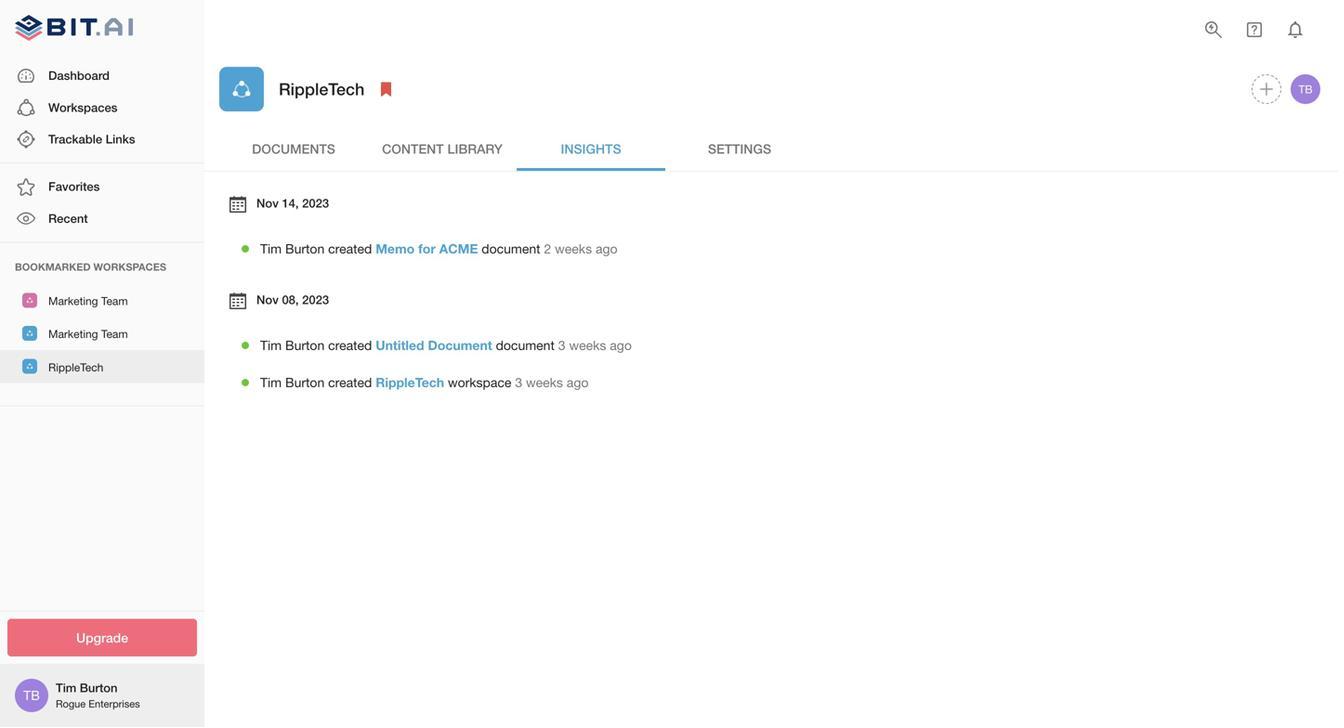 Task type: locate. For each thing, give the bounding box(es) containing it.
1 horizontal spatial 3
[[558, 338, 566, 353]]

1 vertical spatial weeks
[[569, 338, 606, 353]]

2 2023 from the top
[[302, 293, 329, 307]]

settings
[[708, 141, 772, 156]]

team up rippletech button
[[101, 328, 128, 341]]

marketing team down bookmarked workspaces
[[48, 295, 128, 308]]

1 horizontal spatial rippletech
[[279, 79, 365, 99]]

0 vertical spatial marketing team
[[48, 295, 128, 308]]

0 vertical spatial team
[[101, 295, 128, 308]]

tab list
[[219, 126, 1324, 171]]

bookmarked workspaces
[[15, 261, 166, 273]]

insights
[[561, 141, 621, 156]]

bookmarked
[[15, 261, 91, 273]]

marketing down bookmarked workspaces
[[48, 295, 98, 308]]

tim burton created untitled document document 3 weeks ago
[[260, 338, 632, 353]]

0 vertical spatial nov
[[257, 196, 279, 211]]

weeks
[[555, 241, 592, 257], [569, 338, 606, 353], [526, 375, 563, 391]]

0 vertical spatial marketing
[[48, 295, 98, 308]]

burton for tim burton created memo for acme document 2 weeks ago
[[285, 241, 325, 257]]

0 vertical spatial tb
[[1299, 83, 1313, 96]]

favorites button
[[0, 171, 205, 203]]

08,
[[282, 293, 299, 307]]

2
[[544, 241, 551, 257]]

document up workspace
[[496, 338, 555, 353]]

team for second marketing team button from the top of the page
[[101, 328, 128, 341]]

created left untitled
[[328, 338, 372, 353]]

team
[[101, 295, 128, 308], [101, 328, 128, 341]]

nov left 14,
[[257, 196, 279, 211]]

tb button
[[1288, 72, 1324, 107]]

workspaces
[[48, 100, 118, 115]]

document
[[482, 241, 541, 257], [496, 338, 555, 353]]

rippletech inside button
[[48, 361, 104, 374]]

upgrade
[[76, 631, 128, 646]]

trackable links button
[[0, 124, 205, 155]]

1 vertical spatial created
[[328, 338, 372, 353]]

created for untitled
[[328, 338, 372, 353]]

1 vertical spatial 3
[[515, 375, 523, 391]]

marketing
[[48, 295, 98, 308], [48, 328, 98, 341]]

marketing team button
[[0, 284, 205, 317], [0, 317, 205, 350]]

1 vertical spatial marketing team
[[48, 328, 128, 341]]

3
[[558, 338, 566, 353], [515, 375, 523, 391]]

0 horizontal spatial rippletech
[[48, 361, 104, 374]]

for
[[418, 241, 436, 257]]

2023
[[302, 196, 329, 211], [302, 293, 329, 307]]

created left the memo
[[328, 241, 372, 257]]

1 marketing from the top
[[48, 295, 98, 308]]

tim burton rogue enterprises
[[56, 682, 140, 711]]

recent
[[48, 211, 88, 226]]

1 vertical spatial 2023
[[302, 293, 329, 307]]

marketing team up rippletech button
[[48, 328, 128, 341]]

created left rippletech link
[[328, 375, 372, 391]]

tim
[[260, 241, 282, 257], [260, 338, 282, 353], [260, 375, 282, 391], [56, 682, 76, 696]]

settings link
[[666, 126, 814, 171]]

0 vertical spatial 2023
[[302, 196, 329, 211]]

workspaces
[[93, 261, 166, 273]]

burton
[[285, 241, 325, 257], [285, 338, 325, 353], [285, 375, 325, 391], [80, 682, 118, 696]]

2 vertical spatial rippletech
[[376, 375, 444, 391]]

1 vertical spatial tb
[[23, 688, 40, 704]]

rippletech
[[279, 79, 365, 99], [48, 361, 104, 374], [376, 375, 444, 391]]

3 created from the top
[[328, 375, 372, 391]]

created
[[328, 241, 372, 257], [328, 338, 372, 353], [328, 375, 372, 391]]

marketing up rippletech button
[[48, 328, 98, 341]]

0 horizontal spatial 3
[[515, 375, 523, 391]]

0 vertical spatial 3
[[558, 338, 566, 353]]

1 nov from the top
[[257, 196, 279, 211]]

2 vertical spatial weeks
[[526, 375, 563, 391]]

1 team from the top
[[101, 295, 128, 308]]

enterprises
[[89, 698, 140, 711]]

1 vertical spatial nov
[[257, 293, 279, 307]]

0 vertical spatial created
[[328, 241, 372, 257]]

1 created from the top
[[328, 241, 372, 257]]

2023 right 08,
[[302, 293, 329, 307]]

content library link
[[368, 126, 517, 171]]

tb
[[1299, 83, 1313, 96], [23, 688, 40, 704]]

marketing team
[[48, 295, 128, 308], [48, 328, 128, 341]]

tim for tim burton created untitled document document 3 weeks ago
[[260, 338, 282, 353]]

team down workspaces
[[101, 295, 128, 308]]

1 2023 from the top
[[302, 196, 329, 211]]

upgrade button
[[7, 620, 197, 657]]

content
[[382, 141, 444, 156]]

documents
[[252, 141, 335, 156]]

2023 for nov 14, 2023
[[302, 196, 329, 211]]

2023 right 14,
[[302, 196, 329, 211]]

ago
[[596, 241, 618, 257], [610, 338, 632, 353], [567, 375, 589, 391]]

tim for tim burton rogue enterprises
[[56, 682, 76, 696]]

2 vertical spatial created
[[328, 375, 372, 391]]

tim inside tim burton rogue enterprises
[[56, 682, 76, 696]]

1 horizontal spatial tb
[[1299, 83, 1313, 96]]

created for rippletech
[[328, 375, 372, 391]]

untitled
[[376, 338, 424, 353]]

1 vertical spatial rippletech
[[48, 361, 104, 374]]

1 vertical spatial team
[[101, 328, 128, 341]]

1 vertical spatial ago
[[610, 338, 632, 353]]

workspace
[[448, 375, 512, 391]]

nov left 08,
[[257, 293, 279, 307]]

1 vertical spatial marketing
[[48, 328, 98, 341]]

2 team from the top
[[101, 328, 128, 341]]

2 created from the top
[[328, 338, 372, 353]]

0 horizontal spatial tb
[[23, 688, 40, 704]]

document left 2
[[482, 241, 541, 257]]

2 nov from the top
[[257, 293, 279, 307]]

2 vertical spatial ago
[[567, 375, 589, 391]]

nov
[[257, 196, 279, 211], [257, 293, 279, 307]]

burton inside tim burton rogue enterprises
[[80, 682, 118, 696]]

0 vertical spatial rippletech
[[279, 79, 365, 99]]

nov 08, 2023
[[257, 293, 329, 307]]

2 marketing team from the top
[[48, 328, 128, 341]]

memo for acme link
[[376, 241, 478, 257]]



Task type: vqa. For each thing, say whether or not it's contained in the screenshot.
the top Collaborators
no



Task type: describe. For each thing, give the bounding box(es) containing it.
tim burton created rippletech workspace 3 weeks ago
[[260, 375, 589, 391]]

1 vertical spatial document
[[496, 338, 555, 353]]

workspaces button
[[0, 92, 205, 124]]

memo
[[376, 241, 415, 257]]

0 vertical spatial weeks
[[555, 241, 592, 257]]

2 horizontal spatial rippletech
[[376, 375, 444, 391]]

tim for tim burton created memo for acme document 2 weeks ago
[[260, 241, 282, 257]]

0 vertical spatial ago
[[596, 241, 618, 257]]

library
[[448, 141, 503, 156]]

documents link
[[219, 126, 368, 171]]

dashboard
[[48, 68, 110, 83]]

rogue
[[56, 698, 86, 711]]

burton for tim burton created rippletech workspace 3 weeks ago
[[285, 375, 325, 391]]

tim for tim burton created rippletech workspace 3 weeks ago
[[260, 375, 282, 391]]

1 marketing team from the top
[[48, 295, 128, 308]]

content library
[[382, 141, 503, 156]]

tab list containing documents
[[219, 126, 1324, 171]]

document
[[428, 338, 492, 353]]

recent button
[[0, 203, 205, 235]]

0 vertical spatial document
[[482, 241, 541, 257]]

nov for nov 14, 2023
[[257, 196, 279, 211]]

remove bookmark image
[[375, 78, 397, 100]]

2 marketing team button from the top
[[0, 317, 205, 350]]

2023 for nov 08, 2023
[[302, 293, 329, 307]]

trackable
[[48, 132, 102, 146]]

tb inside button
[[1299, 83, 1313, 96]]

2 marketing from the top
[[48, 328, 98, 341]]

favorites
[[48, 180, 100, 194]]

insights link
[[517, 126, 666, 171]]

dashboard button
[[0, 60, 205, 92]]

nov 14, 2023
[[257, 196, 329, 211]]

nov for nov 08, 2023
[[257, 293, 279, 307]]

burton for tim burton rogue enterprises
[[80, 682, 118, 696]]

rippletech button
[[0, 350, 205, 383]]

rippletech link
[[376, 375, 444, 391]]

team for 2nd marketing team button from the bottom
[[101, 295, 128, 308]]

tim burton created memo for acme document 2 weeks ago
[[260, 241, 618, 257]]

untitled document link
[[376, 338, 492, 353]]

14,
[[282, 196, 299, 211]]

links
[[106, 132, 135, 146]]

created for memo
[[328, 241, 372, 257]]

trackable links
[[48, 132, 135, 146]]

burton for tim burton created untitled document document 3 weeks ago
[[285, 338, 325, 353]]

acme
[[439, 241, 478, 257]]

1 marketing team button from the top
[[0, 284, 205, 317]]



